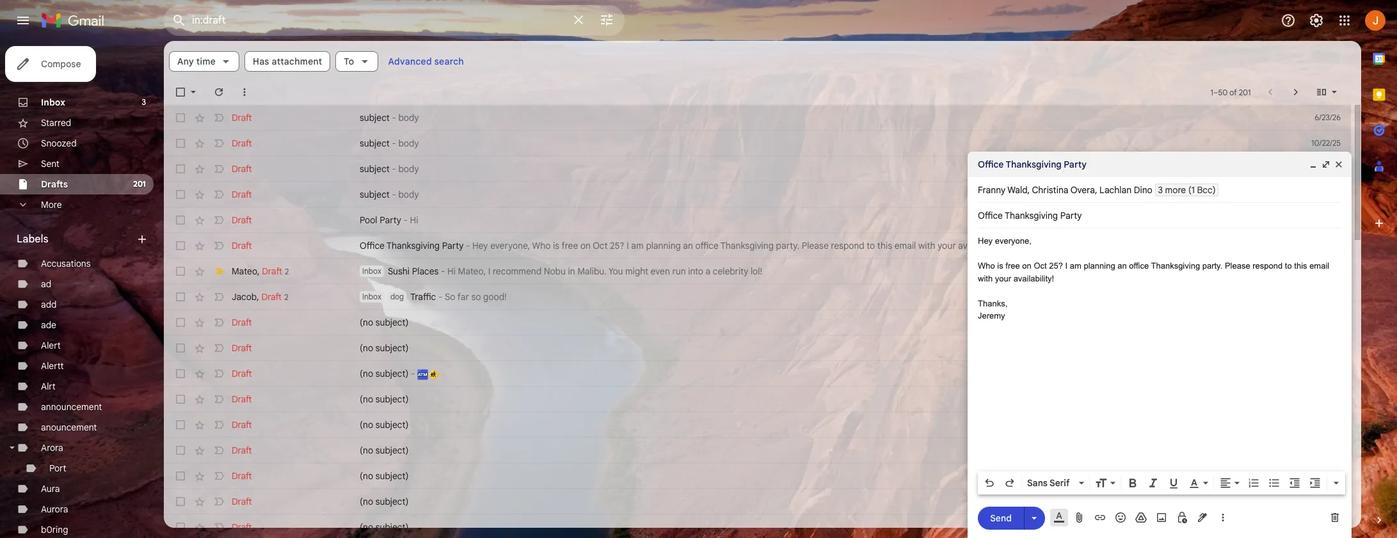 Task type: vqa. For each thing, say whether or not it's contained in the screenshot.
topmost party.
yes



Task type: describe. For each thing, give the bounding box(es) containing it.
hey inside message body text box
[[978, 236, 993, 246]]

lol!
[[751, 266, 762, 277]]

sent
[[41, 158, 59, 170]]

office inside who is free on oct 25? i am planning an office thanksgiving party. please respond to this email with your availability!
[[1129, 261, 1149, 271]]

4 body from the top
[[398, 189, 419, 200]]

sent link
[[41, 158, 59, 170]]

add link
[[41, 299, 57, 310]]

any time button
[[169, 51, 239, 72]]

mateo,
[[458, 266, 486, 277]]

4 subject from the top
[[360, 189, 390, 200]]

gmail image
[[41, 8, 111, 33]]

17 row from the top
[[164, 515, 1351, 538]]

you
[[609, 266, 623, 277]]

oct 4
[[1322, 266, 1341, 276]]

alertt link
[[41, 360, 64, 372]]

sans serif
[[1027, 478, 1070, 489]]

9 (no from the top
[[360, 522, 373, 533]]

on inside who is free on oct 25? i am planning an office thanksgiving party. please respond to this email with your availability!
[[1023, 261, 1032, 271]]

11/16/24
[[1315, 164, 1341, 173]]

, down mateo , draft 2
[[257, 291, 259, 302]]

numbered list ‪(⌘⇧7)‬ image
[[1248, 477, 1260, 490]]

i for with
[[1066, 261, 1068, 271]]

everyone, inside message body text box
[[995, 236, 1032, 246]]

dino
[[1134, 184, 1153, 196]]

alrt link
[[41, 381, 56, 392]]

1 (no from the top
[[360, 317, 373, 328]]

attach files image
[[1073, 511, 1086, 524]]

11 row from the top
[[164, 361, 1351, 387]]

3 subject - body from the top
[[360, 163, 419, 175]]

advanced search button
[[383, 50, 469, 73]]

who is free on oct 25? i am planning an office thanksgiving party. please respond to this email with your availability!
[[978, 261, 1330, 283]]

2 subject from the top
[[360, 138, 390, 149]]

an inside who is free on oct 25? i am planning an office thanksgiving party. please respond to this email with your availability!
[[1118, 261, 1127, 271]]

aurora link
[[41, 504, 68, 515]]

an inside main content
[[683, 240, 693, 252]]

am inside who is free on oct 25? i am planning an office thanksgiving party. please respond to this email with your availability!
[[1070, 261, 1082, 271]]

indent less ‪(⌘[)‬ image
[[1289, 477, 1301, 490]]

please inside who is free on oct 25? i am planning an office thanksgiving party. please respond to this email with your availability!
[[1225, 261, 1251, 271]]

3 inside office thanksgiving party dialog
[[1158, 184, 1163, 196]]

wald
[[1008, 184, 1028, 196]]

aura
[[41, 483, 60, 495]]

office thanksgiving party - hey everyone, who is free on oct 25? i am planning an office thanksgiving party. please respond to this email with your availability! thanks, jeremy
[[360, 240, 1068, 252]]

dog
[[390, 292, 404, 301]]

anouncement link
[[41, 422, 97, 433]]

4
[[1337, 266, 1341, 276]]

mateo
[[232, 265, 257, 277]]

7 subject) from the top
[[376, 470, 409, 482]]

6 (no subject) link from the top
[[360, 470, 1281, 483]]

pop out image
[[1321, 159, 1331, 170]]

row containing mateo
[[164, 259, 1351, 284]]

0 vertical spatial is
[[553, 240, 560, 252]]

0 horizontal spatial party.
[[776, 240, 800, 252]]

3 cell from the top
[[1305, 239, 1351, 252]]

3 subject from the top
[[360, 163, 390, 175]]

to inside who is free on oct 25? i am planning an office thanksgiving party. please respond to this email with your availability!
[[1285, 261, 1292, 271]]

snoozed link
[[41, 138, 77, 149]]

bold ‪(⌘b)‬ image
[[1127, 477, 1139, 490]]

6 (no subject) from the top
[[360, 445, 409, 456]]

advanced search options image
[[594, 7, 620, 33]]

, left christina
[[1028, 184, 1030, 196]]

1 50 of 201
[[1211, 87, 1251, 97]]

italic ‪(⌘i)‬ image
[[1147, 477, 1160, 490]]

sep 14 for 2nd (no subject) link from the bottom
[[1318, 497, 1341, 506]]

free inside who is free on oct 25? i am planning an office thanksgiving party. please respond to this email with your availability!
[[1006, 261, 1020, 271]]

3 (no subject) link from the top
[[360, 393, 1281, 406]]

7 cell from the top
[[1305, 367, 1351, 380]]

2 for mateo
[[285, 267, 289, 276]]

a
[[706, 266, 711, 277]]

4 subject) from the top
[[376, 394, 409, 405]]

thanksgiving inside who is free on oct 25? i am planning an office thanksgiving party. please respond to this email with your availability!
[[1151, 261, 1200, 271]]

sushi
[[388, 266, 410, 277]]

far
[[458, 291, 469, 303]]

alertt
[[41, 360, 64, 372]]

malibu.
[[577, 266, 607, 277]]

0 horizontal spatial respond
[[831, 240, 865, 252]]

1 subject - body from the top
[[360, 112, 419, 124]]

more
[[1165, 184, 1186, 196]]

respond inside who is free on oct 25? i am planning an office thanksgiving party. please respond to this email with your availability!
[[1253, 261, 1283, 271]]

pool party - hi
[[360, 214, 418, 226]]

8 (no from the top
[[360, 496, 373, 508]]

2 row from the top
[[164, 131, 1351, 156]]

oct inside who is free on oct 25? i am planning an office thanksgiving party. please respond to this email with your availability!
[[1034, 261, 1047, 271]]

lachlan
[[1100, 184, 1132, 196]]

5 (no subject) from the top
[[360, 419, 409, 431]]

on inside main content
[[581, 240, 591, 252]]

more button
[[0, 195, 154, 215]]

2 subject - body from the top
[[360, 138, 419, 149]]

4 (no subject) link from the top
[[360, 419, 1281, 431]]

so
[[445, 291, 455, 303]]

serif
[[1050, 478, 1070, 489]]

7 (no from the top
[[360, 470, 373, 482]]

good!
[[483, 291, 507, 303]]

toggle split pane mode image
[[1315, 86, 1328, 99]]

0 horizontal spatial oct
[[593, 240, 608, 252]]

6 (no from the top
[[360, 445, 373, 456]]

please inside row
[[802, 240, 829, 252]]

b0ring link
[[41, 524, 68, 536]]

13 row from the top
[[164, 412, 1351, 438]]

this inside who is free on oct 25? i am planning an office thanksgiving party. please respond to this email with your availability!
[[1295, 261, 1307, 271]]

6/23/26
[[1315, 113, 1341, 122]]

this inside row
[[878, 240, 892, 252]]

pool
[[360, 214, 377, 226]]

2 horizontal spatial oct
[[1322, 266, 1335, 276]]

send
[[990, 512, 1012, 524]]

announcement
[[41, 401, 102, 413]]

3 body from the top
[[398, 163, 419, 175]]

8 (no subject) link from the top
[[360, 521, 1281, 534]]

more image
[[238, 86, 251, 99]]

3 inside labels navigation
[[142, 97, 146, 107]]

formatting options toolbar
[[978, 472, 1346, 495]]

to
[[344, 56, 354, 67]]

snoozed
[[41, 138, 77, 149]]

50
[[1218, 87, 1228, 97]]

search
[[434, 56, 464, 67]]

thanks, inside main content
[[1005, 240, 1036, 252]]

3 subject) from the top
[[376, 368, 409, 380]]

aurora
[[41, 504, 68, 515]]

sans
[[1027, 478, 1048, 489]]

even
[[651, 266, 670, 277]]

4 cell from the top
[[1305, 291, 1351, 303]]

7 (no subject) link from the top
[[360, 495, 1281, 508]]

refresh image
[[213, 86, 225, 99]]

clear search image
[[566, 7, 591, 33]]

send button
[[978, 507, 1024, 530]]

toggle confidential mode image
[[1176, 511, 1189, 524]]

6 subject) from the top
[[376, 445, 409, 456]]

ade
[[41, 319, 56, 331]]

port
[[49, 463, 66, 474]]

with inside who is free on oct 25? i am planning an office thanksgiving party. please respond to this email with your availability!
[[978, 274, 993, 283]]

attachment
[[272, 56, 322, 67]]

5 subject) from the top
[[376, 419, 409, 431]]

25? inside main content
[[610, 240, 625, 252]]

3 sep 14 from the top
[[1318, 522, 1341, 532]]

party for office thanksgiving party
[[1064, 159, 1087, 170]]

franny
[[978, 184, 1006, 196]]

starred link
[[41, 117, 71, 129]]

sep 14 for third (no subject) link from the bottom of the main content containing any time
[[1318, 471, 1341, 481]]

bcc)
[[1197, 184, 1216, 196]]

in
[[568, 266, 575, 277]]

any
[[177, 56, 194, 67]]

i for lol!
[[488, 266, 491, 277]]

5 cell from the top
[[1305, 316, 1351, 329]]

more options image
[[1219, 511, 1227, 524]]

might
[[625, 266, 648, 277]]

1 body from the top
[[398, 112, 419, 124]]

sep for 2nd (no subject) link from the bottom
[[1318, 497, 1332, 506]]

thanks, jeremy
[[978, 299, 1008, 321]]

25? inside who is free on oct 25? i am planning an office thanksgiving party. please respond to this email with your availability!
[[1049, 261, 1063, 271]]

office thanksgiving party dialog
[[968, 152, 1352, 538]]

alert link
[[41, 340, 61, 351]]

row containing jacob
[[164, 284, 1351, 310]]

nobu
[[544, 266, 566, 277]]

has attachment button
[[245, 51, 331, 72]]

hey everyone,
[[978, 236, 1034, 246]]

so
[[471, 291, 481, 303]]

advanced search
[[388, 56, 464, 67]]

port link
[[49, 463, 66, 474]]

undo ‪(⌘z)‬ image
[[983, 477, 996, 490]]

labels
[[17, 233, 48, 246]]

labels heading
[[17, 233, 136, 246]]

office for office thanksgiving party - hey everyone, who is free on oct 25? i am planning an office thanksgiving party. please respond to this email with your availability! thanks, jeremy
[[360, 240, 385, 252]]

🏧 image
[[417, 369, 428, 380]]

inbox inside inbox sushi places - hi mateo, i recommend nobu in malibu. you might even run into a celebrity lol!
[[362, 266, 381, 276]]

email inside main content
[[895, 240, 916, 252]]

6 cell from the top
[[1305, 342, 1351, 355]]

1
[[1211, 87, 1214, 97]]

1 horizontal spatial i
[[627, 240, 629, 252]]

advanced
[[388, 56, 432, 67]]

4 (no from the top
[[360, 394, 373, 405]]

3 (no from the top
[[360, 368, 373, 380]]

, up jacob , draft 2
[[257, 265, 260, 277]]

0 horizontal spatial hi
[[410, 214, 418, 226]]

1 row from the top
[[164, 105, 1351, 131]]

add
[[41, 299, 57, 310]]

Subject field
[[978, 209, 1342, 222]]

anouncement
[[41, 422, 97, 433]]

underline ‪(⌘u)‬ image
[[1168, 478, 1180, 490]]

4 (no subject) from the top
[[360, 394, 409, 405]]

8 subject) from the top
[[376, 496, 409, 508]]

alert
[[41, 340, 61, 351]]

sep for third (no subject) link from the bottom of the main content containing any time
[[1318, 471, 1332, 481]]

free inside main content
[[562, 240, 578, 252]]



Task type: locate. For each thing, give the bounding box(es) containing it.
1 vertical spatial sep
[[1318, 497, 1332, 506]]

7 row from the top
[[164, 259, 1351, 284]]

0 vertical spatial to
[[867, 240, 875, 252]]

1 vertical spatial is
[[998, 261, 1004, 271]]

support image
[[1281, 13, 1296, 28]]

starred
[[41, 117, 71, 129]]

search mail image
[[168, 9, 191, 32]]

201 inside labels navigation
[[133, 179, 146, 189]]

email
[[895, 240, 916, 252], [1310, 261, 1330, 271]]

2 (no subject) link from the top
[[360, 342, 1281, 355]]

2 vertical spatial sep 14
[[1318, 522, 1341, 532]]

1 horizontal spatial party
[[442, 240, 464, 252]]

thanks, down hey everyone,
[[978, 299, 1008, 308]]

1 vertical spatial sep 14
[[1318, 497, 1341, 506]]

jeremy inside main content
[[1038, 240, 1068, 252]]

everyone, up 'recommend'
[[490, 240, 530, 252]]

15 row from the top
[[164, 463, 1351, 489]]

sep up discard draft ‪(⌘⇧d)‬ image
[[1318, 497, 1332, 506]]

sep
[[1318, 471, 1332, 481], [1318, 497, 1332, 506], [1318, 522, 1332, 532]]

everyone, down wald
[[995, 236, 1032, 246]]

1 horizontal spatial availability!
[[1014, 274, 1054, 283]]

0 vertical spatial 14
[[1334, 471, 1341, 481]]

3 (no subject) from the top
[[360, 368, 409, 380]]

2 14 from the top
[[1334, 497, 1341, 506]]

free up 'in'
[[562, 240, 578, 252]]

your inside who is free on oct 25? i am planning an office thanksgiving party. please respond to this email with your availability!
[[995, 274, 1011, 283]]

traffic
[[410, 291, 436, 303]]

4 row from the top
[[164, 182, 1351, 207]]

inbox sushi places - hi mateo, i recommend nobu in malibu. you might even run into a celebrity lol!
[[362, 266, 762, 277]]

thanksgiving up lol! on the right
[[721, 240, 774, 252]]

party right pool
[[380, 214, 401, 226]]

an up into
[[683, 240, 693, 252]]

is down hey everyone,
[[998, 261, 1004, 271]]

1 horizontal spatial office
[[978, 159, 1004, 170]]

oct left 4
[[1322, 266, 1335, 276]]

your up thanks, jeremy
[[995, 274, 1011, 283]]

office up the "franny"
[[978, 159, 1004, 170]]

1 horizontal spatial am
[[1070, 261, 1082, 271]]

email inside who is free on oct 25? i am planning an office thanksgiving party. please respond to this email with your availability!
[[1310, 261, 1330, 271]]

oct up malibu. at the left
[[593, 240, 608, 252]]

201
[[1239, 87, 1251, 97], [133, 179, 146, 189]]

b0ring
[[41, 524, 68, 536]]

None search field
[[164, 5, 625, 36]]

celebrity
[[713, 266, 749, 277]]

1 horizontal spatial 3
[[1158, 184, 1163, 196]]

5 (no subject) link from the top
[[360, 444, 1281, 457]]

🚸 image
[[428, 369, 439, 380]]

free down hey everyone,
[[1006, 261, 1020, 271]]

9 cell from the top
[[1305, 419, 1351, 431]]

alrt
[[41, 381, 56, 392]]

who up nobu
[[532, 240, 551, 252]]

(no subject) link
[[360, 316, 1281, 329], [360, 342, 1281, 355], [360, 393, 1281, 406], [360, 419, 1281, 431], [360, 444, 1281, 457], [360, 470, 1281, 483], [360, 495, 1281, 508], [360, 521, 1281, 534]]

1 vertical spatial free
[[1006, 261, 1020, 271]]

1 vertical spatial availability!
[[1014, 274, 1054, 283]]

traffic - so far so good!
[[410, 291, 507, 303]]

-
[[392, 112, 396, 124], [392, 138, 396, 149], [392, 163, 396, 175], [392, 189, 396, 200], [404, 214, 408, 226], [466, 240, 470, 252], [441, 266, 445, 277], [438, 291, 443, 303], [409, 368, 417, 380]]

0 horizontal spatial am
[[631, 240, 644, 252]]

main menu image
[[15, 13, 31, 28]]

of
[[1230, 87, 1237, 97]]

party up mateo,
[[442, 240, 464, 252]]

6 row from the top
[[164, 233, 1351, 259]]

oct
[[593, 240, 608, 252], [1034, 261, 1047, 271], [1322, 266, 1335, 276]]

1 vertical spatial 2
[[284, 292, 288, 302]]

drafts link
[[41, 179, 68, 190]]

0 vertical spatial 25?
[[610, 240, 625, 252]]

1 vertical spatial planning
[[1084, 261, 1115, 271]]

cell
[[1305, 188, 1351, 201], [1305, 214, 1351, 227], [1305, 239, 1351, 252], [1305, 291, 1351, 303], [1305, 316, 1351, 329], [1305, 342, 1351, 355], [1305, 367, 1351, 380], [1305, 393, 1351, 406], [1305, 419, 1351, 431], [1305, 444, 1351, 457]]

office up a
[[696, 240, 719, 252]]

Message Body text field
[[978, 235, 1342, 468]]

1 14 from the top
[[1334, 471, 1341, 481]]

9 row from the top
[[164, 310, 1351, 335]]

availability! down hey everyone,
[[1014, 274, 1054, 283]]

2 vertical spatial inbox
[[362, 292, 381, 301]]

1 horizontal spatial your
[[995, 274, 1011, 283]]

1 horizontal spatial who
[[978, 261, 995, 271]]

0 vertical spatial am
[[631, 240, 644, 252]]

2 horizontal spatial party
[[1064, 159, 1087, 170]]

office
[[696, 240, 719, 252], [1129, 261, 1149, 271]]

0 vertical spatial an
[[683, 240, 693, 252]]

2 2 from the top
[[284, 292, 288, 302]]

2 (no subject) from the top
[[360, 342, 409, 354]]

party.
[[776, 240, 800, 252], [1203, 261, 1223, 271]]

everyone,
[[995, 236, 1032, 246], [490, 240, 530, 252]]

i
[[627, 240, 629, 252], [1066, 261, 1068, 271], [488, 266, 491, 277]]

into
[[688, 266, 703, 277]]

hey up mateo,
[[472, 240, 488, 252]]

insert emoji ‪(⌘⇧2)‬ image
[[1114, 511, 1127, 524]]

inbox left 'sushi'
[[362, 266, 381, 276]]

0 vertical spatial party.
[[776, 240, 800, 252]]

0 horizontal spatial planning
[[646, 240, 681, 252]]

5 row from the top
[[164, 207, 1351, 233]]

2 for jacob
[[284, 292, 288, 302]]

10 cell from the top
[[1305, 444, 1351, 457]]

aura link
[[41, 483, 60, 495]]

0 vertical spatial who
[[532, 240, 551, 252]]

1 vertical spatial jeremy
[[978, 311, 1005, 321]]

0 vertical spatial 201
[[1239, 87, 1251, 97]]

2 horizontal spatial i
[[1066, 261, 1068, 271]]

settings image
[[1309, 13, 1324, 28]]

party. inside who is free on oct 25? i am planning an office thanksgiving party. please respond to this email with your availability!
[[1203, 261, 1223, 271]]

1 vertical spatial with
[[978, 274, 993, 283]]

1 vertical spatial party.
[[1203, 261, 1223, 271]]

2 inside mateo , draft 2
[[285, 267, 289, 276]]

1 (no subject) from the top
[[360, 317, 409, 328]]

inbox up starred link
[[41, 97, 65, 108]]

2 sep from the top
[[1318, 497, 1332, 506]]

insert files using drive image
[[1135, 511, 1148, 524]]

14 up discard draft ‪(⌘⇧d)‬ image
[[1334, 497, 1341, 506]]

14 right indent more ‪(⌘])‬ image
[[1334, 471, 1341, 481]]

0 horizontal spatial 201
[[133, 179, 146, 189]]

sep down indent more ‪(⌘])‬ image
[[1318, 522, 1332, 532]]

am inside main content
[[631, 240, 644, 252]]

with
[[919, 240, 936, 252], [978, 274, 993, 283]]

0 vertical spatial thanks,
[[1005, 240, 1036, 252]]

14
[[1334, 471, 1341, 481], [1334, 497, 1341, 506], [1334, 522, 1341, 532]]

announcement link
[[41, 401, 102, 413]]

arora link
[[41, 442, 63, 454]]

1 vertical spatial email
[[1310, 261, 1330, 271]]

sep 14 up discard draft ‪(⌘⇧d)‬ image
[[1318, 497, 1341, 506]]

1 cell from the top
[[1305, 188, 1351, 201]]

this
[[878, 240, 892, 252], [1295, 261, 1307, 271]]

am
[[631, 240, 644, 252], [1070, 261, 1082, 271]]

availability! inside main content
[[958, 240, 1003, 252]]

i inside who is free on oct 25? i am planning an office thanksgiving party. please respond to this email with your availability!
[[1066, 261, 1068, 271]]

your inside row
[[938, 240, 956, 252]]

8 row from the top
[[164, 284, 1351, 310]]

12 row from the top
[[164, 387, 1351, 412]]

inbox inside labels navigation
[[41, 97, 65, 108]]

planning
[[646, 240, 681, 252], [1084, 261, 1115, 271]]

1 (no subject) link from the top
[[360, 316, 1281, 329]]

main content containing any time
[[164, 41, 1362, 538]]

16 row from the top
[[164, 489, 1351, 515]]

0 vertical spatial planning
[[646, 240, 681, 252]]

1 vertical spatial 25?
[[1049, 261, 1063, 271]]

0 vertical spatial sep 14
[[1318, 471, 1341, 481]]

thanksgiving down subject field
[[1151, 261, 1200, 271]]

0 vertical spatial office
[[696, 240, 719, 252]]

2 subject) from the top
[[376, 342, 409, 354]]

1 vertical spatial 14
[[1334, 497, 1341, 506]]

sans serif option
[[1025, 477, 1077, 490]]

0 horizontal spatial party
[[380, 214, 401, 226]]

2 (no from the top
[[360, 342, 373, 354]]

2 vertical spatial party
[[442, 240, 464, 252]]

(no
[[360, 317, 373, 328], [360, 342, 373, 354], [360, 368, 373, 380], [360, 394, 373, 405], [360, 419, 373, 431], [360, 445, 373, 456], [360, 470, 373, 482], [360, 496, 373, 508], [360, 522, 373, 533]]

accusations link
[[41, 258, 91, 269]]

sep 14 right the indent less ‪(⌘[)‬ image
[[1318, 471, 1341, 481]]

on down hey everyone,
[[1023, 261, 1032, 271]]

availability! inside who is free on oct 25? i am planning an office thanksgiving party. please respond to this email with your availability!
[[1014, 274, 1054, 283]]

0 horizontal spatial i
[[488, 266, 491, 277]]

0 vertical spatial sep
[[1318, 471, 1332, 481]]

10/22/25
[[1312, 138, 1341, 148]]

hey down the "franny"
[[978, 236, 993, 246]]

more
[[41, 199, 62, 211]]

0 horizontal spatial 3
[[142, 97, 146, 107]]

201 inside main content
[[1239, 87, 1251, 97]]

2 up jacob , draft 2
[[285, 267, 289, 276]]

availability! down the "franny"
[[958, 240, 1003, 252]]

christina
[[1032, 184, 1069, 196]]

1 2 from the top
[[285, 267, 289, 276]]

, left lachlan
[[1095, 184, 1098, 196]]

planning inside main content
[[646, 240, 681, 252]]

10 row from the top
[[164, 335, 1351, 361]]

row
[[164, 105, 1351, 131], [164, 131, 1351, 156], [164, 156, 1351, 182], [164, 182, 1351, 207], [164, 207, 1351, 233], [164, 233, 1351, 259], [164, 259, 1351, 284], [164, 284, 1351, 310], [164, 310, 1351, 335], [164, 335, 1351, 361], [164, 361, 1351, 387], [164, 387, 1351, 412], [164, 412, 1351, 438], [164, 438, 1351, 463], [164, 463, 1351, 489], [164, 489, 1351, 515], [164, 515, 1351, 538]]

an down subject field
[[1118, 261, 1127, 271]]

0 horizontal spatial this
[[878, 240, 892, 252]]

hi left mateo,
[[447, 266, 456, 277]]

labels navigation
[[0, 41, 164, 538]]

1 vertical spatial 201
[[133, 179, 146, 189]]

0 vertical spatial with
[[919, 240, 936, 252]]

any time
[[177, 56, 216, 67]]

jacob
[[232, 291, 257, 302]]

0 horizontal spatial jeremy
[[978, 311, 1005, 321]]

14 down the more formatting options image
[[1334, 522, 1341, 532]]

thanks, down wald
[[1005, 240, 1036, 252]]

overa
[[1071, 184, 1095, 196]]

1 vertical spatial office
[[360, 240, 385, 252]]

1 subject) from the top
[[376, 317, 409, 328]]

0 horizontal spatial hey
[[472, 240, 488, 252]]

redo ‪(⌘y)‬ image
[[1004, 477, 1017, 490]]

2 cell from the top
[[1305, 214, 1351, 227]]

0 vertical spatial please
[[802, 240, 829, 252]]

who down hey everyone,
[[978, 261, 995, 271]]

hey inside row
[[472, 240, 488, 252]]

is up nobu
[[553, 240, 560, 252]]

9 subject) from the top
[[376, 522, 409, 533]]

hi right pool
[[410, 214, 418, 226]]

1 vertical spatial hi
[[447, 266, 456, 277]]

0 horizontal spatial please
[[802, 240, 829, 252]]

mateo , draft 2
[[232, 265, 289, 277]]

0 horizontal spatial who
[[532, 240, 551, 252]]

2 body from the top
[[398, 138, 419, 149]]

3 14 from the top
[[1334, 522, 1341, 532]]

bulleted list ‪(⌘⇧8)‬ image
[[1268, 477, 1281, 490]]

0 vertical spatial 2
[[285, 267, 289, 276]]

0 horizontal spatial office
[[360, 240, 385, 252]]

1 horizontal spatial party.
[[1203, 261, 1223, 271]]

1 sep from the top
[[1318, 471, 1332, 481]]

1 vertical spatial who
[[978, 261, 995, 271]]

who inside main content
[[532, 240, 551, 252]]

hi
[[410, 214, 418, 226], [447, 266, 456, 277]]

0 vertical spatial office
[[978, 159, 1004, 170]]

1 horizontal spatial free
[[1006, 261, 1020, 271]]

2 sep 14 from the top
[[1318, 497, 1341, 506]]

0 vertical spatial inbox
[[41, 97, 65, 108]]

0 vertical spatial hi
[[410, 214, 418, 226]]

1 vertical spatial party
[[380, 214, 401, 226]]

insert photo image
[[1155, 511, 1168, 524]]

minimize image
[[1308, 159, 1319, 170]]

1 sep 14 from the top
[[1318, 471, 1341, 481]]

jeremy inside thanks, jeremy
[[978, 311, 1005, 321]]

inbox left dog
[[362, 292, 381, 301]]

3
[[142, 97, 146, 107], [1158, 184, 1163, 196]]

an
[[683, 240, 693, 252], [1118, 261, 1127, 271]]

0 vertical spatial jeremy
[[1038, 240, 1068, 252]]

more send options image
[[1028, 512, 1041, 525]]

time
[[196, 56, 216, 67]]

thanksgiving up places
[[387, 240, 440, 252]]

0 vertical spatial your
[[938, 240, 956, 252]]

14 row from the top
[[164, 438, 1351, 463]]

2 vertical spatial sep
[[1318, 522, 1332, 532]]

subject)
[[376, 317, 409, 328], [376, 342, 409, 354], [376, 368, 409, 380], [376, 394, 409, 405], [376, 419, 409, 431], [376, 445, 409, 456], [376, 470, 409, 482], [376, 496, 409, 508], [376, 522, 409, 533]]

3 sep from the top
[[1318, 522, 1332, 532]]

party up overa
[[1064, 159, 1087, 170]]

None checkbox
[[174, 86, 187, 99], [174, 137, 187, 150], [174, 163, 187, 175], [174, 188, 187, 201], [174, 367, 187, 380], [174, 393, 187, 406], [174, 419, 187, 431], [174, 444, 187, 457], [174, 495, 187, 508], [174, 521, 187, 534], [174, 86, 187, 99], [174, 137, 187, 150], [174, 163, 187, 175], [174, 188, 187, 201], [174, 367, 187, 380], [174, 393, 187, 406], [174, 419, 187, 431], [174, 444, 187, 457], [174, 495, 187, 508], [174, 521, 187, 534]]

2 inside jacob , draft 2
[[284, 292, 288, 302]]

ad
[[41, 278, 51, 290]]

office
[[978, 159, 1004, 170], [360, 240, 385, 252]]

0 vertical spatial respond
[[831, 240, 865, 252]]

1 vertical spatial please
[[1225, 261, 1251, 271]]

subject
[[360, 112, 390, 124], [360, 138, 390, 149], [360, 163, 390, 175], [360, 189, 390, 200]]

1 vertical spatial 3
[[1158, 184, 1163, 196]]

has attachment
[[253, 56, 322, 67]]

0 horizontal spatial email
[[895, 240, 916, 252]]

1 vertical spatial respond
[[1253, 261, 1283, 271]]

thanks, inside message body text box
[[978, 299, 1008, 308]]

2 down mateo , draft 2
[[284, 292, 288, 302]]

on up malibu. at the left
[[581, 240, 591, 252]]

insert link ‪(⌘k)‬ image
[[1094, 511, 1107, 524]]

more formatting options image
[[1330, 477, 1343, 490]]

0 horizontal spatial availability!
[[958, 240, 1003, 252]]

1 horizontal spatial this
[[1295, 261, 1307, 271]]

1 horizontal spatial to
[[1285, 261, 1292, 271]]

3 row from the top
[[164, 156, 1351, 182]]

0 horizontal spatial free
[[562, 240, 578, 252]]

ade link
[[41, 319, 56, 331]]

indent more ‪(⌘])‬ image
[[1309, 477, 1322, 490]]

8 (no subject) from the top
[[360, 496, 409, 508]]

9 (no subject) from the top
[[360, 522, 409, 533]]

party inside office thanksgiving party dialog
[[1064, 159, 1087, 170]]

1 vertical spatial to
[[1285, 261, 1292, 271]]

jeremy
[[1038, 240, 1068, 252], [978, 311, 1005, 321]]

to inside main content
[[867, 240, 875, 252]]

sep 14 down the more formatting options image
[[1318, 522, 1341, 532]]

jacob , draft 2
[[232, 291, 288, 302]]

who inside who is free on oct 25? i am planning an office thanksgiving party. please respond to this email with your availability!
[[978, 261, 995, 271]]

close image
[[1334, 159, 1344, 170]]

1 horizontal spatial is
[[998, 261, 1004, 271]]

0 horizontal spatial is
[[553, 240, 560, 252]]

Search mail text field
[[192, 14, 563, 27]]

sep right the indent less ‪(⌘[)‬ image
[[1318, 471, 1332, 481]]

with inside main content
[[919, 240, 936, 252]]

recommend
[[493, 266, 542, 277]]

everyone, inside row
[[490, 240, 530, 252]]

1 vertical spatial thanks,
[[978, 299, 1008, 308]]

5 (no from the top
[[360, 419, 373, 431]]

discard draft ‪(⌘⇧d)‬ image
[[1329, 511, 1342, 524]]

hey
[[978, 236, 993, 246], [472, 240, 488, 252]]

4 subject - body from the top
[[360, 189, 419, 200]]

is inside who is free on oct 25? i am planning an office thanksgiving party. please respond to this email with your availability!
[[998, 261, 1004, 271]]

(1
[[1189, 184, 1195, 196]]

1 vertical spatial on
[[1023, 261, 1032, 271]]

office down subject field
[[1129, 261, 1149, 271]]

oct down hey everyone,
[[1034, 261, 1047, 271]]

main content
[[164, 41, 1362, 538]]

ad link
[[41, 278, 51, 290]]

1 vertical spatial an
[[1118, 261, 1127, 271]]

compose
[[41, 58, 81, 70]]

0 horizontal spatial with
[[919, 240, 936, 252]]

office for office thanksgiving party
[[978, 159, 1004, 170]]

party for office thanksgiving party - hey everyone, who is free on oct 25? i am planning an office thanksgiving party. please respond to this email with your availability! thanks, jeremy
[[442, 240, 464, 252]]

,
[[1028, 184, 1030, 196], [1095, 184, 1098, 196], [257, 265, 260, 277], [257, 291, 259, 302]]

None checkbox
[[174, 111, 187, 124], [174, 214, 187, 227], [174, 239, 187, 252], [174, 265, 187, 278], [174, 291, 187, 303], [174, 316, 187, 329], [174, 342, 187, 355], [174, 470, 187, 483], [174, 111, 187, 124], [174, 214, 187, 227], [174, 239, 187, 252], [174, 265, 187, 278], [174, 291, 187, 303], [174, 316, 187, 329], [174, 342, 187, 355], [174, 470, 187, 483]]

accusations
[[41, 258, 91, 269]]

inbox link
[[41, 97, 65, 108]]

insert signature image
[[1196, 511, 1209, 524]]

1 horizontal spatial everyone,
[[995, 236, 1032, 246]]

to button
[[336, 51, 378, 72]]

1 vertical spatial am
[[1070, 261, 1082, 271]]

1 subject from the top
[[360, 112, 390, 124]]

places
[[412, 266, 439, 277]]

your left hey everyone,
[[938, 240, 956, 252]]

0 vertical spatial party
[[1064, 159, 1087, 170]]

1 horizontal spatial hi
[[447, 266, 456, 277]]

0 horizontal spatial to
[[867, 240, 875, 252]]

to
[[867, 240, 875, 252], [1285, 261, 1292, 271]]

thanksgiving up wald
[[1006, 159, 1062, 170]]

1 horizontal spatial hey
[[978, 236, 993, 246]]

1 horizontal spatial please
[[1225, 261, 1251, 271]]

arora
[[41, 442, 63, 454]]

office inside main content
[[360, 240, 385, 252]]

office down pool
[[360, 240, 385, 252]]

0 vertical spatial this
[[878, 240, 892, 252]]

availability!
[[958, 240, 1003, 252], [1014, 274, 1054, 283]]

planning inside who is free on oct 25? i am planning an office thanksgiving party. please respond to this email with your availability!
[[1084, 261, 1115, 271]]

(no subject)
[[360, 317, 409, 328], [360, 342, 409, 354], [360, 368, 409, 380], [360, 394, 409, 405], [360, 419, 409, 431], [360, 445, 409, 456], [360, 470, 409, 482], [360, 496, 409, 508], [360, 522, 409, 533]]

1 vertical spatial office
[[1129, 261, 1149, 271]]

respond
[[831, 240, 865, 252], [1253, 261, 1283, 271]]

8 cell from the top
[[1305, 393, 1351, 406]]

has
[[253, 56, 269, 67]]

1 horizontal spatial oct
[[1034, 261, 1047, 271]]

older image
[[1290, 86, 1303, 99]]

7 (no subject) from the top
[[360, 470, 409, 482]]

office inside office thanksgiving party dialog
[[978, 159, 1004, 170]]

tab list
[[1362, 41, 1397, 492]]

0 vertical spatial 3
[[142, 97, 146, 107]]

1 horizontal spatial 201
[[1239, 87, 1251, 97]]

1 vertical spatial inbox
[[362, 266, 381, 276]]



